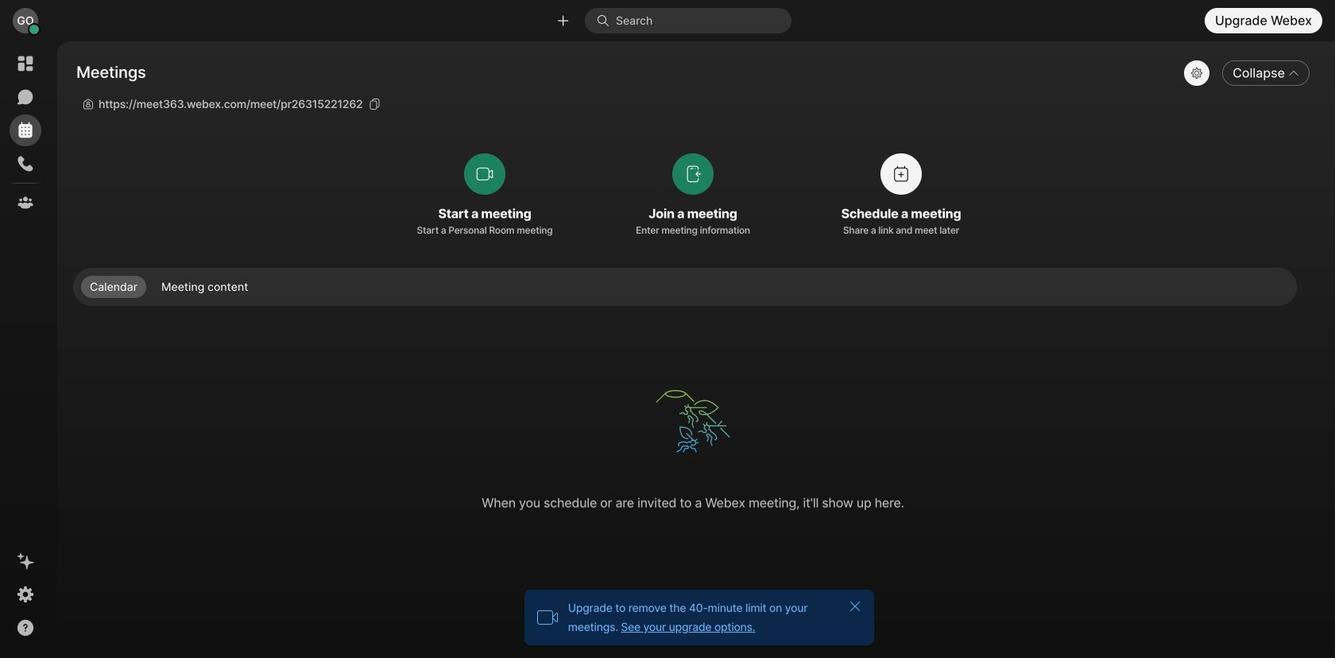 Task type: locate. For each thing, give the bounding box(es) containing it.
camera_28 image
[[536, 606, 559, 629]]

webex tab list
[[10, 48, 41, 219]]

navigation
[[0, 41, 51, 658]]



Task type: describe. For each thing, give the bounding box(es) containing it.
cancel_16 image
[[849, 600, 861, 613]]



Task type: vqa. For each thing, say whether or not it's contained in the screenshot.
navigation
yes



